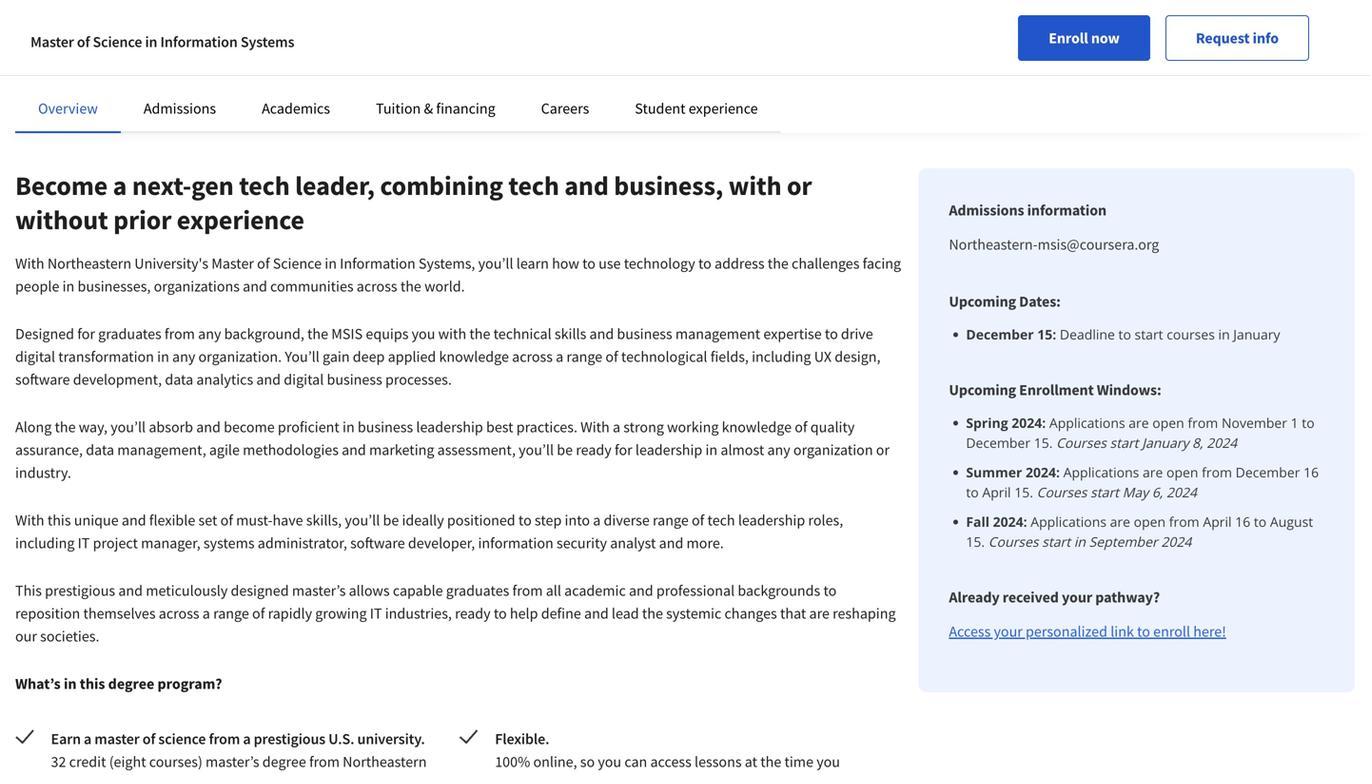 Task type: locate. For each thing, give the bounding box(es) containing it.
0 vertical spatial information
[[1028, 201, 1107, 220]]

request
[[1197, 29, 1251, 48]]

of up background,
[[257, 254, 270, 273]]

applications inside applications are open from december 16 to april 15.
[[1064, 464, 1140, 482]]

0 horizontal spatial be
[[383, 511, 399, 530]]

1 horizontal spatial this
[[80, 675, 105, 694]]

prestigious up reposition
[[45, 582, 115, 601]]

knowledge down "technical"
[[439, 348, 509, 367]]

2 vertical spatial range
[[213, 605, 249, 624]]

2024: for summer 2024:
[[1026, 464, 1061, 482]]

from
[[165, 325, 195, 344], [1189, 414, 1219, 432], [1203, 464, 1233, 482], [1170, 513, 1200, 531], [513, 582, 543, 601], [209, 730, 240, 749], [309, 753, 340, 772]]

2 vertical spatial with
[[15, 511, 44, 530]]

with down 'world.'
[[439, 325, 467, 344]]

gain
[[323, 348, 350, 367]]

from down u.s.
[[309, 753, 340, 772]]

courses down summer 2024:
[[1037, 484, 1088, 502]]

overview
[[38, 99, 98, 118]]

2024: right summer
[[1026, 464, 1061, 482]]

from down 8,
[[1203, 464, 1233, 482]]

master up organizations
[[212, 254, 254, 273]]

range up more.
[[653, 511, 689, 530]]

university's
[[135, 254, 209, 273]]

be
[[557, 441, 573, 460], [383, 511, 399, 530]]

0 horizontal spatial including
[[15, 534, 75, 553]]

a inside designed for graduates from any background, the msis equips you with the technical skills and business management expertise to drive digital transformation in any organization. you'll gain deep applied knowledge across a range of technological fields, including ux design, software development, data analytics and digital business processes.
[[556, 348, 564, 367]]

leadership up assessment,
[[416, 418, 483, 437]]

spring 2024:
[[967, 414, 1047, 432]]

it down unique
[[78, 534, 90, 553]]

across down meticulously
[[159, 605, 200, 624]]

designed for graduates from any background, the msis equips you with the technical skills and business management expertise to drive digital transformation in any organization. you'll gain deep applied knowledge across a range of technological fields, including ux design, software development, data analytics and digital business processes.
[[15, 325, 881, 389]]

of up (eight
[[143, 730, 155, 749]]

a inside with this unique and flexible set of must-have skills, you'll be ideally positioned to step into a diverse range of tech leadership roles, including it project manager, systems administrator, software developer, information security analyst and more.
[[593, 511, 601, 530]]

0 vertical spatial with
[[15, 254, 44, 273]]

the left way,
[[55, 418, 76, 437]]

with down industry.
[[15, 511, 44, 530]]

admissions down master of science in information systems
[[144, 99, 216, 118]]

0 horizontal spatial software
[[15, 370, 70, 389]]

are for january
[[1129, 414, 1150, 432]]

or
[[787, 169, 813, 202], [877, 441, 890, 460]]

upcoming for upcoming enrollment windows:
[[950, 381, 1017, 400]]

2 upcoming from the top
[[950, 381, 1017, 400]]

15. for courses start january 8, 2024
[[1035, 434, 1053, 452]]

are for may
[[1143, 464, 1164, 482]]

0 horizontal spatial range
[[213, 605, 249, 624]]

ready left help
[[455, 605, 491, 624]]

to right deadline
[[1119, 326, 1132, 344]]

1 horizontal spatial degree
[[263, 753, 306, 772]]

credit
[[69, 753, 106, 772]]

courses
[[1057, 434, 1107, 452], [1037, 484, 1088, 502], [989, 533, 1039, 551]]

0 vertical spatial digital
[[15, 348, 55, 367]]

software inside designed for graduates from any background, the msis equips you with the technical skills and business management expertise to drive digital transformation in any organization. you'll gain deep applied knowledge across a range of technological fields, including ux design, software development, data analytics and digital business processes.
[[15, 370, 70, 389]]

0 horizontal spatial information
[[160, 32, 238, 51]]

tuition & financing
[[376, 99, 496, 118]]

0 vertical spatial graduates
[[98, 325, 162, 344]]

or right organization at the bottom right of page
[[877, 441, 890, 460]]

from inside designed for graduates from any background, the msis equips you with the technical skills and business management expertise to drive digital transformation in any organization. you'll gain deep applied knowledge across a range of technological fields, including ux design, software development, data analytics and digital business processes.
[[165, 325, 195, 344]]

0 vertical spatial experience
[[689, 99, 758, 118]]

2 vertical spatial across
[[159, 605, 200, 624]]

1 horizontal spatial tech
[[509, 169, 560, 202]]

1 vertical spatial ready
[[455, 605, 491, 624]]

0 horizontal spatial admissions
[[144, 99, 216, 118]]

0 horizontal spatial 16
[[1236, 513, 1251, 531]]

the inside along the way, you'll absorb and become proficient in business leadership best practices. with a strong working knowledge of quality assurance, data management, agile methodologies and marketing assessment, you'll be ready for leadership in almost any organization or industry.
[[55, 418, 76, 437]]

1 vertical spatial knowledge
[[722, 418, 792, 437]]

start up applications are open from december 16 to april 15.
[[1111, 434, 1139, 452]]

1 vertical spatial any
[[172, 348, 195, 367]]

security
[[557, 534, 607, 553]]

2 horizontal spatial across
[[512, 348, 553, 367]]

1 upcoming from the top
[[950, 292, 1017, 311]]

admissions for admissions
[[144, 99, 216, 118]]

open down 6,
[[1135, 513, 1166, 531]]

experience inside become a next-gen tech leader, combining tech and business, with or without prior experience
[[177, 203, 305, 237]]

knowledge up almost
[[722, 418, 792, 437]]

1 horizontal spatial leadership
[[636, 441, 703, 460]]

leadership
[[416, 418, 483, 437], [636, 441, 703, 460], [739, 511, 806, 530]]

0 vertical spatial december
[[967, 326, 1035, 344]]

enrollment
[[1020, 381, 1095, 400]]

information
[[160, 32, 238, 51], [340, 254, 416, 273]]

or up challenges
[[787, 169, 813, 202]]

courses start in september 2024
[[989, 533, 1192, 551]]

april down summer
[[983, 484, 1012, 502]]

including inside designed for graduates from any background, the msis equips you with the technical skills and business management expertise to drive digital transformation in any organization. you'll gain deep applied knowledge across a range of technological fields, including ux design, software development, data analytics and digital business processes.
[[752, 348, 812, 367]]

0 horizontal spatial for
[[77, 325, 95, 344]]

or inside along the way, you'll absorb and become proficient in business leadership best practices. with a strong working knowledge of quality assurance, data management, agile methodologies and marketing assessment, you'll be ready for leadership in almost any organization or industry.
[[877, 441, 890, 460]]

student experience link
[[635, 99, 758, 118]]

to left august
[[1255, 513, 1267, 531]]

to left step
[[519, 511, 532, 530]]

15. up summer 2024:
[[1035, 434, 1053, 452]]

0 horizontal spatial this
[[47, 511, 71, 530]]

1 horizontal spatial digital
[[284, 370, 324, 389]]

2024: right fall on the bottom of page
[[994, 513, 1028, 531]]

ready down practices.
[[576, 441, 612, 460]]

16 inside applications are open from december 16 to april 15.
[[1304, 464, 1320, 482]]

including
[[752, 348, 812, 367], [15, 534, 75, 553]]

1 vertical spatial including
[[15, 534, 75, 553]]

2024 for courses start may 6, 2024
[[1167, 484, 1198, 502]]

0 vertical spatial be
[[557, 441, 573, 460]]

1 vertical spatial digital
[[284, 370, 324, 389]]

graduates down developer,
[[446, 582, 510, 601]]

3 list item from the top
[[967, 463, 1325, 503]]

2 horizontal spatial 15.
[[1035, 434, 1053, 452]]

january right courses
[[1234, 326, 1281, 344]]

from inside applications are open from december 16 to april 15.
[[1203, 464, 1233, 482]]

december down november
[[1236, 464, 1301, 482]]

0 vertical spatial applications
[[1050, 414, 1126, 432]]

rapidly
[[268, 605, 312, 624]]

list
[[957, 413, 1325, 552]]

now
[[1092, 29, 1120, 48]]

0 vertical spatial leadership
[[416, 418, 483, 437]]

already
[[950, 588, 1000, 607]]

range
[[567, 348, 603, 367], [653, 511, 689, 530], [213, 605, 249, 624]]

1 horizontal spatial ready
[[576, 441, 612, 460]]

systems
[[241, 32, 295, 51]]

with inside designed for graduates from any background, the msis equips you with the technical skills and business management expertise to drive digital transformation in any organization. you'll gain deep applied knowledge across a range of technological fields, including ux design, software development, data analytics and digital business processes.
[[439, 325, 467, 344]]

science up communities
[[273, 254, 322, 273]]

4 list item from the top
[[967, 512, 1325, 552]]

open inside applications are open from november 1 to december 15.
[[1153, 414, 1185, 432]]

list item down windows:
[[967, 413, 1325, 453]]

courses for fall 2024:
[[989, 533, 1039, 551]]

information left systems,
[[340, 254, 416, 273]]

of down the designed
[[252, 605, 265, 624]]

northeastern up businesses,
[[47, 254, 131, 273]]

list item containing december 15:
[[967, 325, 1325, 345]]

0 horizontal spatial prestigious
[[45, 582, 115, 601]]

1 vertical spatial january
[[1143, 434, 1190, 452]]

information up northeastern-msis@coursera.org
[[1028, 201, 1107, 220]]

of left technological at the top
[[606, 348, 619, 367]]

science
[[93, 32, 142, 51], [273, 254, 322, 273]]

of inside designed for graduates from any background, the msis equips you with the technical skills and business management expertise to drive digital transformation in any organization. you'll gain deep applied knowledge across a range of technological fields, including ux design, software development, data analytics and digital business processes.
[[606, 348, 619, 367]]

0 horizontal spatial across
[[159, 605, 200, 624]]

to inside designed for graduates from any background, the msis equips you with the technical skills and business management expertise to drive digital transformation in any organization. you'll gain deep applied knowledge across a range of technological fields, including ux design, software development, data analytics and digital business processes.
[[825, 325, 839, 344]]

backgrounds
[[738, 582, 821, 601]]

any up organization.
[[198, 325, 221, 344]]

december inside applications are open from november 1 to december 15.
[[967, 434, 1031, 452]]

1 vertical spatial this
[[80, 675, 105, 694]]

analytics
[[196, 370, 253, 389]]

0 horizontal spatial graduates
[[98, 325, 162, 344]]

1 horizontal spatial or
[[877, 441, 890, 460]]

all
[[546, 582, 562, 601]]

prestigious left u.s.
[[254, 730, 326, 749]]

information inside with this unique and flexible set of must-have skills, you'll be ideally positioned to step into a diverse range of tech leadership roles, including it project manager, systems administrator, software developer, information security analyst and more.
[[478, 534, 554, 553]]

fall
[[967, 513, 990, 531]]

skills
[[555, 325, 587, 344]]

open inside the applications are open from april 16 to august 15.
[[1135, 513, 1166, 531]]

deadline
[[1061, 326, 1116, 344]]

roles,
[[809, 511, 844, 530]]

0 vertical spatial or
[[787, 169, 813, 202]]

personalized
[[1026, 623, 1108, 642]]

with inside with this unique and flexible set of must-have skills, you'll be ideally positioned to step into a diverse range of tech leadership roles, including it project manager, systems administrator, software developer, information security analyst and more.
[[15, 511, 44, 530]]

15. inside applications are open from december 16 to april 15.
[[1015, 484, 1034, 502]]

1 horizontal spatial be
[[557, 441, 573, 460]]

leader,
[[295, 169, 375, 202]]

april inside applications are open from december 16 to april 15.
[[983, 484, 1012, 502]]

information left systems
[[160, 32, 238, 51]]

degree
[[108, 675, 155, 694], [263, 753, 306, 772]]

master
[[95, 730, 140, 749]]

1 vertical spatial admissions
[[950, 201, 1025, 220]]

with this unique and flexible set of must-have skills, you'll be ideally positioned to step into a diverse range of tech leadership roles, including it project manager, systems administrator, software developer, information security analyst and more.
[[15, 511, 844, 553]]

across up equips
[[357, 277, 398, 296]]

diverse
[[604, 511, 650, 530]]

open for 8,
[[1153, 414, 1185, 432]]

upcoming left dates:
[[950, 292, 1017, 311]]

the inside flexible. 100% online, so you can access lessons at the time you
[[761, 753, 782, 772]]

must-
[[236, 511, 273, 530]]

are up courses start january 8, 2024
[[1129, 414, 1150, 432]]

including up this
[[15, 534, 75, 553]]

absorb
[[149, 418, 193, 437]]

applications for january
[[1050, 414, 1126, 432]]

the right lead on the bottom left of the page
[[642, 605, 663, 624]]

tech right "gen"
[[239, 169, 290, 202]]

from inside the this prestigious and meticulously designed master's allows capable graduates from all academic and professional backgrounds to reposition themselves across a range of rapidly growing it industries, ready to help define and lead the systemic changes that are reshaping our societies.
[[513, 582, 543, 601]]

6,
[[1153, 484, 1164, 502]]

businesses,
[[78, 277, 151, 296]]

this inside with this unique and flexible set of must-have skills, you'll be ideally positioned to step into a diverse range of tech leadership roles, including it project manager, systems administrator, software developer, information security analyst and more.
[[47, 511, 71, 530]]

0 horizontal spatial ready
[[455, 605, 491, 624]]

graduates inside designed for graduates from any background, the msis equips you with the technical skills and business management expertise to drive digital transformation in any organization. you'll gain deep applied knowledge across a range of technological fields, including ux design, software development, data analytics and digital business processes.
[[98, 325, 162, 344]]

15. inside applications are open from november 1 to december 15.
[[1035, 434, 1053, 452]]

start for in
[[1043, 533, 1071, 551]]

applications are open from april 16 to august 15.
[[967, 513, 1314, 551]]

1 horizontal spatial january
[[1234, 326, 1281, 344]]

communities
[[270, 277, 354, 296]]

access
[[651, 753, 692, 772]]

from down applications are open from december 16 to april 15.
[[1170, 513, 1200, 531]]

list item containing fall 2024:
[[967, 512, 1325, 552]]

what's
[[15, 675, 61, 694]]

2 vertical spatial any
[[768, 441, 791, 460]]

a right science
[[243, 730, 251, 749]]

processes.
[[386, 370, 452, 389]]

are inside applications are open from november 1 to december 15.
[[1129, 414, 1150, 432]]

your right 'access'
[[994, 623, 1023, 642]]

1 vertical spatial it
[[370, 605, 382, 624]]

1 vertical spatial be
[[383, 511, 399, 530]]

1 horizontal spatial information
[[340, 254, 416, 273]]

0 vertical spatial northeastern
[[47, 254, 131, 273]]

upcoming up spring
[[950, 381, 1017, 400]]

a up prior
[[113, 169, 127, 202]]

1 list item from the top
[[967, 325, 1325, 345]]

northeastern-msis@coursera.org
[[950, 235, 1160, 254]]

assessment,
[[438, 441, 516, 460]]

courses down enrollment
[[1057, 434, 1107, 452]]

business up the marketing
[[358, 418, 413, 437]]

applications inside applications are open from november 1 to december 15.
[[1050, 414, 1126, 432]]

applications inside the applications are open from april 16 to august 15.
[[1031, 513, 1107, 531]]

your up personalized
[[1062, 588, 1093, 607]]

become a next-gen tech leader, combining tech and business, with or without prior experience
[[15, 169, 813, 237]]

of
[[77, 32, 90, 51], [257, 254, 270, 273], [606, 348, 619, 367], [795, 418, 808, 437], [220, 511, 233, 530], [692, 511, 705, 530], [252, 605, 265, 624], [143, 730, 155, 749]]

this
[[47, 511, 71, 530], [80, 675, 105, 694]]

1 vertical spatial prestigious
[[254, 730, 326, 749]]

next-
[[132, 169, 191, 202]]

2 vertical spatial 2024
[[1162, 533, 1192, 551]]

to inside the applications are open from april 16 to august 15.
[[1255, 513, 1267, 531]]

are inside the this prestigious and meticulously designed master's allows capable graduates from all academic and professional backgrounds to reposition themselves across a range of rapidly growing it industries, ready to help define and lead the systemic changes that are reshaping our societies.
[[810, 605, 830, 624]]

a inside the this prestigious and meticulously designed master's allows capable graduates from all academic and professional backgrounds to reposition themselves across a range of rapidly growing it industries, ready to help define and lead the systemic changes that are reshaping our societies.
[[203, 605, 210, 624]]

admissions up northeastern-
[[950, 201, 1025, 220]]

you
[[412, 325, 435, 344], [598, 753, 622, 772], [817, 753, 841, 772]]

open inside applications are open from december 16 to april 15.
[[1167, 464, 1199, 482]]

0 horizontal spatial master's
[[206, 753, 260, 772]]

list item down may
[[967, 512, 1325, 552]]

2 vertical spatial courses
[[989, 533, 1039, 551]]

0 vertical spatial information
[[160, 32, 238, 51]]

16 for december
[[1304, 464, 1320, 482]]

1 horizontal spatial 16
[[1304, 464, 1320, 482]]

1 horizontal spatial it
[[370, 605, 382, 624]]

master up overview
[[30, 32, 74, 51]]

access
[[950, 623, 991, 642]]

2024: right spring
[[1012, 414, 1047, 432]]

open up courses start january 8, 2024
[[1153, 414, 1185, 432]]

1 horizontal spatial 15.
[[1015, 484, 1034, 502]]

1 vertical spatial information
[[478, 534, 554, 553]]

business up technological at the top
[[617, 325, 673, 344]]

and
[[565, 169, 609, 202], [243, 277, 267, 296], [590, 325, 614, 344], [256, 370, 281, 389], [196, 418, 221, 437], [342, 441, 366, 460], [122, 511, 146, 530], [659, 534, 684, 553], [118, 582, 143, 601], [629, 582, 654, 601], [585, 605, 609, 624]]

developer,
[[408, 534, 475, 553]]

1 vertical spatial degree
[[263, 753, 306, 772]]

2 horizontal spatial tech
[[708, 511, 736, 530]]

positioned
[[447, 511, 516, 530]]

applications for may
[[1064, 464, 1140, 482]]

of up overview
[[77, 32, 90, 51]]

tech inside with this unique and flexible set of must-have skills, you'll be ideally positioned to step into a diverse range of tech leadership roles, including it project manager, systems administrator, software developer, information security analyst and more.
[[708, 511, 736, 530]]

northeastern down university.
[[343, 753, 427, 772]]

online,
[[534, 753, 578, 772]]

15.
[[1035, 434, 1053, 452], [1015, 484, 1034, 502], [967, 533, 985, 551]]

data inside designed for graduates from any background, the msis equips you with the technical skills and business management expertise to drive digital transformation in any organization. you'll gain deep applied knowledge across a range of technological fields, including ux design, software development, data analytics and digital business processes.
[[165, 370, 193, 389]]

1 vertical spatial open
[[1167, 464, 1199, 482]]

0 vertical spatial this
[[47, 511, 71, 530]]

admissions
[[144, 99, 216, 118], [950, 201, 1025, 220]]

northeastern inside earn a master of science from a prestigious u.s. university. 32 credit (eight courses) master's degree from northeastern
[[343, 753, 427, 772]]

with up address
[[729, 169, 782, 202]]

and down the academic
[[585, 605, 609, 624]]

1 vertical spatial for
[[615, 441, 633, 460]]

courses for spring 2024:
[[1057, 434, 1107, 452]]

1 horizontal spatial any
[[198, 325, 221, 344]]

a right earn
[[84, 730, 92, 749]]

0 vertical spatial 15.
[[1035, 434, 1053, 452]]

strong
[[624, 418, 664, 437]]

to right "1"
[[1303, 414, 1315, 432]]

august
[[1271, 513, 1314, 531]]

1 vertical spatial upcoming
[[950, 381, 1017, 400]]

access your personalized link to enroll here! link
[[950, 623, 1227, 642]]

master inside with northeastern university's master of science in information systems, you'll learn how to use technology to address the challenges facing people in businesses, organizations and communities across the world.
[[212, 254, 254, 273]]

1 horizontal spatial master's
[[292, 582, 346, 601]]

are inside applications are open from december 16 to april 15.
[[1143, 464, 1164, 482]]

a
[[113, 169, 127, 202], [556, 348, 564, 367], [613, 418, 621, 437], [593, 511, 601, 530], [203, 605, 210, 624], [84, 730, 92, 749], [243, 730, 251, 749]]

with inside with northeastern university's master of science in information systems, you'll learn how to use technology to address the challenges facing people in businesses, organizations and communities across the world.
[[15, 254, 44, 273]]

a right the into
[[593, 511, 601, 530]]

to left help
[[494, 605, 507, 624]]

2 horizontal spatial leadership
[[739, 511, 806, 530]]

are inside the applications are open from april 16 to august 15.
[[1111, 513, 1131, 531]]

1 horizontal spatial you
[[598, 753, 622, 772]]

the right at
[[761, 753, 782, 772]]

2 list item from the top
[[967, 413, 1325, 453]]

1 vertical spatial 15.
[[1015, 484, 1034, 502]]

knowledge inside along the way, you'll absorb and become proficient in business leadership best practices. with a strong working knowledge of quality assurance, data management, agile methodologies and marketing assessment, you'll be ready for leadership in almost any organization or industry.
[[722, 418, 792, 437]]

0 horizontal spatial it
[[78, 534, 90, 553]]

upcoming for upcoming dates:
[[950, 292, 1017, 311]]

here!
[[1194, 623, 1227, 642]]

100%
[[495, 753, 531, 772]]

0 horizontal spatial information
[[478, 534, 554, 553]]

1 horizontal spatial across
[[357, 277, 398, 296]]

data left analytics
[[165, 370, 193, 389]]

1 horizontal spatial master
[[212, 254, 254, 273]]

april inside the applications are open from april 16 to august 15.
[[1204, 513, 1233, 531]]

with inside become a next-gen tech leader, combining tech and business, with or without prior experience
[[729, 169, 782, 202]]

and down the careers link
[[565, 169, 609, 202]]

careers
[[541, 99, 590, 118]]

2024 for courses start in september 2024
[[1162, 533, 1192, 551]]

1 vertical spatial your
[[994, 623, 1023, 642]]

range down skills
[[567, 348, 603, 367]]

it
[[78, 534, 90, 553], [370, 605, 382, 624]]

you'll right skills,
[[345, 511, 380, 530]]

&
[[424, 99, 433, 118]]

list item containing spring 2024:
[[967, 413, 1325, 453]]

2024 right 6,
[[1167, 484, 1198, 502]]

0 vertical spatial admissions
[[144, 99, 216, 118]]

0 vertical spatial january
[[1234, 326, 1281, 344]]

2 vertical spatial leadership
[[739, 511, 806, 530]]

flexible. 100% online, so you can access lessons at the time you
[[495, 730, 841, 776]]

1 vertical spatial leadership
[[636, 441, 703, 460]]

in left september
[[1075, 533, 1086, 551]]

lessons
[[695, 753, 742, 772]]

meticulously
[[146, 582, 228, 601]]

0 vertical spatial software
[[15, 370, 70, 389]]

16 inside the applications are open from april 16 to august 15.
[[1236, 513, 1251, 531]]

admissions for admissions information
[[950, 201, 1025, 220]]

degree inside earn a master of science from a prestigious u.s. university. 32 credit (eight courses) master's degree from northeastern
[[263, 753, 306, 772]]

background,
[[224, 325, 304, 344]]

15. inside the applications are open from april 16 to august 15.
[[967, 533, 985, 551]]

learn
[[517, 254, 549, 273]]

courses for summer 2024:
[[1037, 484, 1088, 502]]

1 horizontal spatial data
[[165, 370, 193, 389]]

designed
[[231, 582, 289, 601]]

0 horizontal spatial degree
[[108, 675, 155, 694]]

0 vertical spatial prestigious
[[45, 582, 115, 601]]

be inside with this unique and flexible set of must-have skills, you'll be ideally positioned to step into a diverse range of tech leadership roles, including it project manager, systems administrator, software developer, information security analyst and more.
[[383, 511, 399, 530]]

leadership inside with this unique and flexible set of must-have skills, you'll be ideally positioned to step into a diverse range of tech leadership roles, including it project manager, systems administrator, software developer, information security analyst and more.
[[739, 511, 806, 530]]

15. for courses start in september 2024
[[967, 533, 985, 551]]

you up applied
[[412, 325, 435, 344]]

you'll
[[479, 254, 514, 273], [111, 418, 146, 437], [519, 441, 554, 460], [345, 511, 380, 530]]

start for may
[[1091, 484, 1120, 502]]

2024: for fall 2024:
[[994, 513, 1028, 531]]

0 vertical spatial including
[[752, 348, 812, 367]]

any inside along the way, you'll absorb and become proficient in business leadership best practices. with a strong working knowledge of quality assurance, data management, agile methodologies and marketing assessment, you'll be ready for leadership in almost any organization or industry.
[[768, 441, 791, 460]]

0 vertical spatial it
[[78, 534, 90, 553]]

1 vertical spatial range
[[653, 511, 689, 530]]

1 vertical spatial data
[[86, 441, 114, 460]]

windows:
[[1097, 381, 1162, 400]]

range inside with this unique and flexible set of must-have skills, you'll be ideally positioned to step into a diverse range of tech leadership roles, including it project manager, systems administrator, software developer, information security analyst and more.
[[653, 511, 689, 530]]

access your personalized link to enroll here!
[[950, 623, 1227, 642]]

for down strong
[[615, 441, 633, 460]]

societies.
[[40, 627, 99, 646]]

16 up august
[[1304, 464, 1320, 482]]

business down deep
[[327, 370, 383, 389]]

knowledge inside designed for graduates from any background, the msis equips you with the technical skills and business management expertise to drive digital transformation in any organization. you'll gain deep applied knowledge across a range of technological fields, including ux design, software development, data analytics and digital business processes.
[[439, 348, 509, 367]]

best
[[486, 418, 514, 437]]

business inside along the way, you'll absorb and become proficient in business leadership best practices. with a strong working knowledge of quality assurance, data management, agile methodologies and marketing assessment, you'll be ready for leadership in almost any organization or industry.
[[358, 418, 413, 437]]

at
[[745, 753, 758, 772]]

1 vertical spatial with
[[581, 418, 610, 437]]

for inside along the way, you'll absorb and become proficient in business leadership best practices. with a strong working knowledge of quality assurance, data management, agile methodologies and marketing assessment, you'll be ready for leadership in almost any organization or industry.
[[615, 441, 633, 460]]

with for of
[[15, 511, 44, 530]]

help
[[510, 605, 538, 624]]

list item
[[967, 325, 1325, 345], [967, 413, 1325, 453], [967, 463, 1325, 503], [967, 512, 1325, 552]]

upcoming
[[950, 292, 1017, 311], [950, 381, 1017, 400]]

1 vertical spatial science
[[273, 254, 322, 273]]

courses down 'fall 2024:' in the bottom of the page
[[989, 533, 1039, 551]]

your
[[1062, 588, 1093, 607], [994, 623, 1023, 642]]

and down organization.
[[256, 370, 281, 389]]



Task type: vqa. For each thing, say whether or not it's contained in the screenshot.
Catalog
no



Task type: describe. For each thing, give the bounding box(es) containing it.
1 horizontal spatial information
[[1028, 201, 1107, 220]]

systemic
[[667, 605, 722, 624]]

the right address
[[768, 254, 789, 273]]

u.s.
[[329, 730, 355, 749]]

and inside become a next-gen tech leader, combining tech and business, with or without prior experience
[[565, 169, 609, 202]]

have
[[273, 511, 303, 530]]

combining
[[380, 169, 504, 202]]

across inside the this prestigious and meticulously designed master's allows capable graduates from all academic and professional backgrounds to reposition themselves across a range of rapidly growing it industries, ready to help define and lead the systemic changes that are reshaping our societies.
[[159, 605, 200, 624]]

0 horizontal spatial your
[[994, 623, 1023, 642]]

development,
[[73, 370, 162, 389]]

or inside become a next-gen tech leader, combining tech and business, with or without prior experience
[[787, 169, 813, 202]]

and up themselves
[[118, 582, 143, 601]]

world.
[[425, 277, 465, 296]]

enroll
[[1049, 29, 1089, 48]]

of inside with northeastern university's master of science in information systems, you'll learn how to use technology to address the challenges facing people in businesses, organizations and communities across the world.
[[257, 254, 270, 273]]

more.
[[687, 534, 724, 553]]

growing
[[315, 605, 367, 624]]

business,
[[614, 169, 724, 202]]

and left more.
[[659, 534, 684, 553]]

you'll inside with this unique and flexible set of must-have skills, you'll be ideally positioned to step into a diverse range of tech leadership roles, including it project manager, systems administrator, software developer, information security analyst and more.
[[345, 511, 380, 530]]

list item containing summer 2024:
[[967, 463, 1325, 503]]

proficient
[[278, 418, 340, 437]]

enroll now
[[1049, 29, 1120, 48]]

8,
[[1193, 434, 1204, 452]]

graduates inside the this prestigious and meticulously designed master's allows capable graduates from all academic and professional backgrounds to reposition themselves across a range of rapidly growing it industries, ready to help define and lead the systemic changes that are reshaping our societies.
[[446, 582, 510, 601]]

be inside along the way, you'll absorb and become proficient in business leadership best practices. with a strong working knowledge of quality assurance, data management, agile methodologies and marketing assessment, you'll be ready for leadership in almost any organization or industry.
[[557, 441, 573, 460]]

applications are open from december 16 to april 15.
[[967, 464, 1320, 502]]

0 horizontal spatial science
[[93, 32, 142, 51]]

1 vertical spatial business
[[327, 370, 383, 389]]

drive
[[842, 325, 874, 344]]

with inside along the way, you'll absorb and become proficient in business leadership best practices. with a strong working knowledge of quality assurance, data management, agile methodologies and marketing assessment, you'll be ready for leadership in almost any organization or industry.
[[581, 418, 610, 437]]

fall 2024:
[[967, 513, 1028, 531]]

become
[[224, 418, 275, 437]]

with for you
[[439, 325, 467, 344]]

2024 for courses start january 8, 2024
[[1207, 434, 1238, 452]]

management
[[676, 325, 761, 344]]

0 horizontal spatial january
[[1143, 434, 1190, 452]]

analyst
[[610, 534, 656, 553]]

1
[[1292, 414, 1299, 432]]

manager,
[[141, 534, 201, 553]]

to left use
[[583, 254, 596, 273]]

with for people
[[15, 254, 44, 273]]

the left "technical"
[[470, 325, 491, 344]]

that
[[781, 605, 807, 624]]

start left courses
[[1135, 326, 1164, 344]]

almost
[[721, 441, 765, 460]]

gen
[[191, 169, 234, 202]]

are for in
[[1111, 513, 1131, 531]]

management,
[[117, 441, 206, 460]]

science
[[158, 730, 206, 749]]

and up agile
[[196, 418, 221, 437]]

to inside with this unique and flexible set of must-have skills, you'll be ideally positioned to step into a diverse range of tech leadership roles, including it project manager, systems administrator, software developer, information security analyst and more.
[[519, 511, 532, 530]]

applications for in
[[1031, 513, 1107, 531]]

facing
[[863, 254, 902, 273]]

agile
[[209, 441, 240, 460]]

december inside applications are open from december 16 to april 15.
[[1236, 464, 1301, 482]]

0 horizontal spatial digital
[[15, 348, 55, 367]]

address
[[715, 254, 765, 273]]

you'll right way,
[[111, 418, 146, 437]]

start for january
[[1111, 434, 1139, 452]]

1 horizontal spatial experience
[[689, 99, 758, 118]]

range inside designed for graduates from any background, the msis equips you with the technical skills and business management expertise to drive digital transformation in any organization. you'll gain deep applied knowledge across a range of technological fields, including ux design, software development, data analytics and digital business processes.
[[567, 348, 603, 367]]

the left 'world.'
[[401, 277, 422, 296]]

you'll inside with northeastern university's master of science in information systems, you'll learn how to use technology to address the challenges facing people in businesses, organizations and communities across the world.
[[479, 254, 514, 273]]

15. for courses start may 6, 2024
[[1015, 484, 1034, 502]]

and right skills
[[590, 325, 614, 344]]

of right set
[[220, 511, 233, 530]]

master of science in information systems
[[30, 32, 295, 51]]

across inside designed for graduates from any background, the msis equips you with the technical skills and business management expertise to drive digital transformation in any organization. you'll gain deep applied knowledge across a range of technological fields, including ux design, software development, data analytics and digital business processes.
[[512, 348, 553, 367]]

applications are open from november 1 to december 15.
[[967, 414, 1315, 452]]

with for business,
[[729, 169, 782, 202]]

information inside with northeastern university's master of science in information systems, you'll learn how to use technology to address the challenges facing people in businesses, organizations and communities across the world.
[[340, 254, 416, 273]]

technical
[[494, 325, 552, 344]]

prestigious inside earn a master of science from a prestigious u.s. university. 32 credit (eight courses) master's degree from northeastern
[[254, 730, 326, 749]]

0 vertical spatial any
[[198, 325, 221, 344]]

to inside applications are open from december 16 to april 15.
[[967, 484, 979, 502]]

unique
[[74, 511, 119, 530]]

of inside the this prestigious and meticulously designed master's allows capable graduates from all academic and professional backgrounds to reposition themselves across a range of rapidly growing it industries, ready to help define and lead the systemic changes that are reshaping our societies.
[[252, 605, 265, 624]]

from inside the applications are open from april 16 to august 15.
[[1170, 513, 1200, 531]]

of inside earn a master of science from a prestigious u.s. university. 32 credit (eight courses) master's degree from northeastern
[[143, 730, 155, 749]]

0 horizontal spatial tech
[[239, 169, 290, 202]]

to inside applications are open from november 1 to december 15.
[[1303, 414, 1315, 432]]

of up more.
[[692, 511, 705, 530]]

flexible.
[[495, 730, 550, 749]]

upcoming enrollment windows:
[[950, 381, 1162, 400]]

equips
[[366, 325, 409, 344]]

of inside along the way, you'll absorb and become proficient in business leadership best practices. with a strong working knowledge of quality assurance, data management, agile methodologies and marketing assessment, you'll be ready for leadership in almost any organization or industry.
[[795, 418, 808, 437]]

student
[[635, 99, 686, 118]]

2024: for spring 2024:
[[1012, 414, 1047, 432]]

it inside with this unique and flexible set of must-have skills, you'll be ideally positioned to step into a diverse range of tech leadership roles, including it project manager, systems administrator, software developer, information security analyst and more.
[[78, 534, 90, 553]]

reshaping
[[833, 605, 896, 624]]

this
[[15, 582, 42, 601]]

how
[[552, 254, 580, 273]]

professional
[[657, 582, 735, 601]]

in inside list
[[1075, 533, 1086, 551]]

northeastern inside with northeastern university's master of science in information systems, you'll learn how to use technology to address the challenges facing people in businesses, organizations and communities across the world.
[[47, 254, 131, 273]]

in up communities
[[325, 254, 337, 273]]

systems
[[204, 534, 255, 553]]

link
[[1111, 623, 1135, 642]]

software inside with this unique and flexible set of must-have skills, you'll be ideally positioned to step into a diverse range of tech leadership roles, including it project manager, systems administrator, software developer, information security analyst and more.
[[350, 534, 405, 553]]

master's inside earn a master of science from a prestigious u.s. university. 32 credit (eight courses) master's degree from northeastern
[[206, 753, 260, 772]]

open for september
[[1135, 513, 1166, 531]]

without
[[15, 203, 108, 237]]

science inside with northeastern university's master of science in information systems, you'll learn how to use technology to address the challenges facing people in businesses, organizations and communities across the world.
[[273, 254, 322, 273]]

assurance,
[[15, 441, 83, 460]]

fields,
[[711, 348, 749, 367]]

december 15: deadline to start courses in january
[[967, 326, 1281, 344]]

enroll
[[1154, 623, 1191, 642]]

you'll down practices.
[[519, 441, 554, 460]]

deep
[[353, 348, 385, 367]]

0 vertical spatial degree
[[108, 675, 155, 694]]

student experience
[[635, 99, 758, 118]]

16 for april
[[1236, 513, 1251, 531]]

to up reshaping
[[824, 582, 837, 601]]

2 horizontal spatial you
[[817, 753, 841, 772]]

earn a master of science from a prestigious u.s. university. 32 credit (eight courses) master's degree from northeastern
[[51, 730, 427, 776]]

range inside the this prestigious and meticulously designed master's allows capable graduates from all academic and professional backgrounds to reposition themselves across a range of rapidly growing it industries, ready to help define and lead the systemic changes that are reshaping our societies.
[[213, 605, 249, 624]]

november
[[1222, 414, 1288, 432]]

practices.
[[517, 418, 578, 437]]

in right proficient
[[343, 418, 355, 437]]

admissions link
[[144, 99, 216, 118]]

ready inside along the way, you'll absorb and become proficient in business leadership best practices. with a strong working knowledge of quality assurance, data management, agile methodologies and marketing assessment, you'll be ready for leadership in almost any organization or industry.
[[576, 441, 612, 460]]

quality
[[811, 418, 855, 437]]

and up project
[[122, 511, 146, 530]]

a inside along the way, you'll absorb and become proficient in business leadership best practices. with a strong working knowledge of quality assurance, data management, agile methodologies and marketing assessment, you'll be ready for leadership in almost any organization or industry.
[[613, 418, 621, 437]]

define
[[541, 605, 582, 624]]

prestigious inside the this prestigious and meticulously designed master's allows capable graduates from all academic and professional backgrounds to reposition themselves across a range of rapidly growing it industries, ready to help define and lead the systemic changes that are reshaping our societies.
[[45, 582, 115, 601]]

0 vertical spatial business
[[617, 325, 673, 344]]

may
[[1123, 484, 1149, 502]]

allows
[[349, 582, 390, 601]]

people
[[15, 277, 59, 296]]

administrator,
[[258, 534, 347, 553]]

academics link
[[262, 99, 330, 118]]

and up lead on the bottom left of the page
[[629, 582, 654, 601]]

open for 6,
[[1167, 464, 1199, 482]]

systems,
[[419, 254, 475, 273]]

careers link
[[541, 99, 590, 118]]

from right science
[[209, 730, 240, 749]]

academic
[[565, 582, 626, 601]]

tuition & financing link
[[376, 99, 496, 118]]

master's inside the this prestigious and meticulously designed master's allows capable graduates from all academic and professional backgrounds to reposition themselves across a range of rapidly growing it industries, ready to help define and lead the systemic changes that are reshaping our societies.
[[292, 582, 346, 601]]

overview link
[[38, 99, 98, 118]]

lead
[[612, 605, 639, 624]]

the up you'll
[[308, 325, 329, 344]]

to left address
[[699, 254, 712, 273]]

program?
[[158, 675, 222, 694]]

courses
[[1167, 326, 1216, 344]]

so
[[581, 753, 595, 772]]

0 horizontal spatial any
[[172, 348, 195, 367]]

you inside designed for graduates from any background, the msis equips you with the technical skills and business management expertise to drive digital transformation in any organization. you'll gain deep applied knowledge across a range of technological fields, including ux design, software development, data analytics and digital business processes.
[[412, 325, 435, 344]]

into
[[565, 511, 590, 530]]

data inside along the way, you'll absorb and become proficient in business leadership best practices. with a strong working knowledge of quality assurance, data management, agile methodologies and marketing assessment, you'll be ready for leadership in almost any organization or industry.
[[86, 441, 114, 460]]

it inside the this prestigious and meticulously designed master's allows capable graduates from all academic and professional backgrounds to reposition themselves across a range of rapidly growing it industries, ready to help define and lead the systemic changes that are reshaping our societies.
[[370, 605, 382, 624]]

to right the link
[[1138, 623, 1151, 642]]

in up admissions link
[[145, 32, 157, 51]]

ready inside the this prestigious and meticulously designed master's allows capable graduates from all academic and professional backgrounds to reposition themselves across a range of rapidly growing it industries, ready to help define and lead the systemic changes that are reshaping our societies.
[[455, 605, 491, 624]]

marketing
[[369, 441, 435, 460]]

admissions information
[[950, 201, 1107, 220]]

in inside designed for graduates from any background, the msis equips you with the technical skills and business management expertise to drive digital transformation in any organization. you'll gain deep applied knowledge across a range of technological fields, including ux design, software development, data analytics and digital business processes.
[[157, 348, 169, 367]]

financing
[[436, 99, 496, 118]]

organizations
[[154, 277, 240, 296]]

0 horizontal spatial master
[[30, 32, 74, 51]]

including inside with this unique and flexible set of must-have skills, you'll be ideally positioned to step into a diverse range of tech leadership roles, including it project manager, systems administrator, software developer, information security analyst and more.
[[15, 534, 75, 553]]

industries,
[[385, 605, 452, 624]]

in right 'what's'
[[64, 675, 77, 694]]

in right people
[[62, 277, 75, 296]]

and inside with northeastern university's master of science in information systems, you'll learn how to use technology to address the challenges facing people in businesses, organizations and communities across the world.
[[243, 277, 267, 296]]

for inside designed for graduates from any background, the msis equips you with the technical skills and business management expertise to drive digital transformation in any organization. you'll gain deep applied knowledge across a range of technological fields, including ux design, software development, data analytics and digital business processes.
[[77, 325, 95, 344]]

0 horizontal spatial leadership
[[416, 418, 483, 437]]

skills,
[[306, 511, 342, 530]]

from inside applications are open from november 1 to december 15.
[[1189, 414, 1219, 432]]

15:
[[1038, 326, 1057, 344]]

and left the marketing
[[342, 441, 366, 460]]

in right courses
[[1219, 326, 1231, 344]]

summer
[[967, 464, 1023, 482]]

list containing spring 2024:
[[957, 413, 1325, 552]]

a inside become a next-gen tech leader, combining tech and business, with or without prior experience
[[113, 169, 127, 202]]

northeastern-
[[950, 235, 1038, 254]]

time
[[785, 753, 814, 772]]

the inside the this prestigious and meticulously designed master's allows capable graduates from all academic and professional backgrounds to reposition themselves across a range of rapidly growing it industries, ready to help define and lead the systemic changes that are reshaping our societies.
[[642, 605, 663, 624]]

prior
[[113, 203, 172, 237]]

in down working
[[706, 441, 718, 460]]

0 vertical spatial your
[[1062, 588, 1093, 607]]

across inside with northeastern university's master of science in information systems, you'll learn how to use technology to address the challenges facing people in businesses, organizations and communities across the world.
[[357, 277, 398, 296]]



